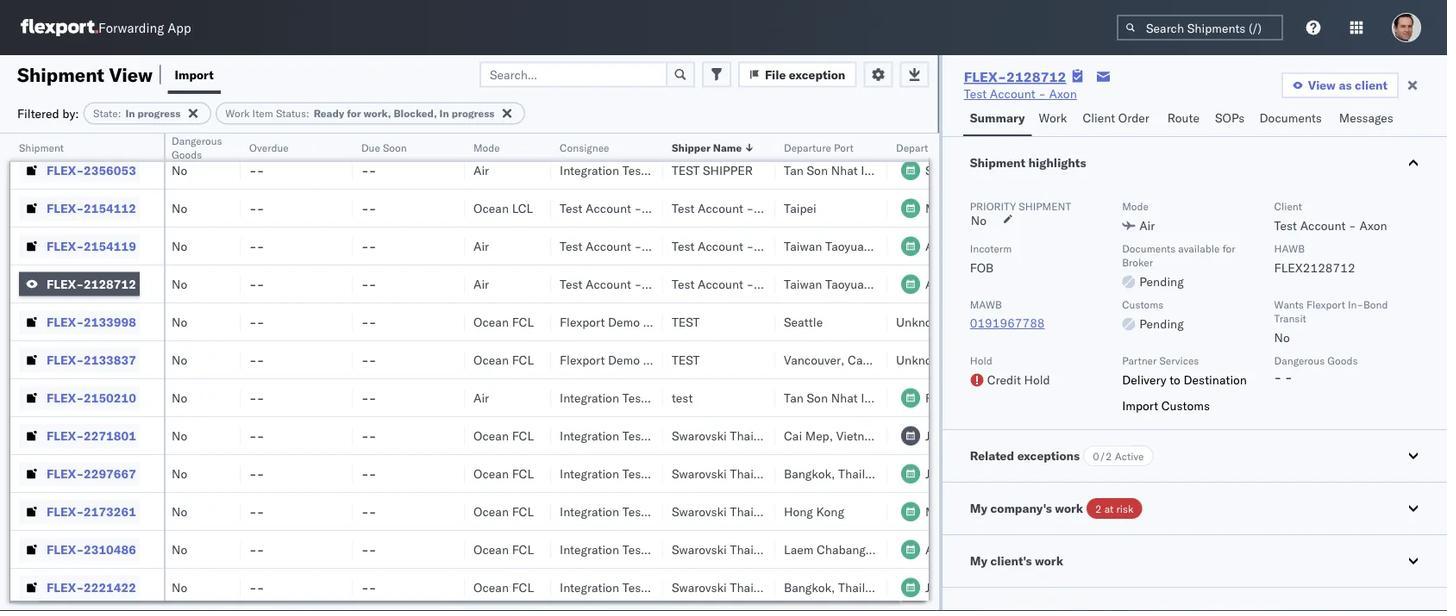 Task type: vqa. For each thing, say whether or not it's contained in the screenshot.
the topmost FLEX-458574
no



Task type: describe. For each thing, give the bounding box(es) containing it.
summary button
[[964, 103, 1032, 136]]

sops
[[1216, 110, 1246, 126]]

20:12
[[1005, 163, 1039, 178]]

0191967788
[[971, 316, 1045, 331]]

test account - axon link
[[965, 85, 1078, 103]]

shipment for shipment
[[19, 141, 64, 154]]

priority shipment
[[971, 200, 1072, 213]]

incoterm
[[971, 242, 1012, 255]]

import for import customs
[[1123, 398, 1159, 413]]

31, for jul
[[944, 466, 963, 482]]

resize handle column header for dangerous goods
[[220, 134, 241, 612]]

view as client
[[1309, 78, 1388, 93]]

to
[[1170, 373, 1181, 388]]

work item status : ready for work, blocked, in progress
[[225, 107, 495, 120]]

ocean for flex-2173261
[[474, 504, 509, 519]]

1 horizontal spatial hold
[[1025, 373, 1051, 388]]

flex-2128712 link
[[965, 68, 1067, 85]]

1 horizontal spatial pst
[[1041, 390, 1063, 406]]

import for import
[[175, 67, 214, 82]]

flex-2128712 button
[[19, 272, 140, 296]]

hawb flex2128712
[[1275, 242, 1356, 276]]

cai mep, vietnam
[[784, 428, 882, 444]]

pdt up mawb 0191967788
[[1003, 277, 1026, 292]]

client order button
[[1076, 103, 1161, 136]]

departure port button
[[776, 137, 871, 154]]

departure date
[[897, 141, 969, 154]]

axon inside the client test account - axon incoterm fob
[[1360, 218, 1388, 233]]

vancouver, canada
[[784, 353, 890, 368]]

0/2
[[1093, 450, 1113, 463]]

resize handle column header for shipment
[[143, 134, 164, 612]]

2023 for mar 07, 2023 pst
[[972, 201, 1002, 216]]

air for apr 29, 2023 pdt
[[474, 277, 489, 292]]

cai
[[784, 428, 803, 444]]

pdt right 04:00
[[1042, 542, 1064, 557]]

flex-2154119
[[47, 239, 136, 254]]

07,
[[951, 201, 969, 216]]

on for may
[[708, 125, 726, 140]]

sep 13, 2023 20:12 pdt
[[926, 163, 1064, 178]]

1 ocean fcl from the top
[[474, 315, 534, 330]]

flex-2154119 button
[[19, 234, 140, 258]]

1 : from the left
[[118, 107, 121, 120]]

documents button
[[1253, 103, 1333, 136]]

kaohsiung,
[[784, 125, 846, 140]]

mawb
[[971, 298, 1003, 311]]

31, for may
[[952, 504, 971, 519]]

flex-2154112
[[47, 201, 136, 216]]

import customs
[[1123, 398, 1211, 413]]

0 vertical spatial 2128712
[[1007, 68, 1067, 85]]

no for flex-2128712
[[172, 277, 187, 292]]

1 in from the left
[[126, 107, 135, 120]]

no for flex-2310486
[[172, 542, 187, 557]]

delivery
[[1123, 373, 1167, 388]]

Search... text field
[[480, 62, 668, 88]]

delivery to destination
[[1123, 373, 1248, 388]]

overdue
[[249, 141, 289, 154]]

2
[[1096, 503, 1102, 516]]

goods for dangerous goods - -
[[1328, 354, 1359, 367]]

0 vertical spatial customs
[[1123, 298, 1164, 311]]

1 fcl from the top
[[512, 315, 534, 330]]

jul for jul 31, 2023 06:00 pdt
[[926, 466, 941, 482]]

messages button
[[1333, 103, 1403, 136]]

flex- for apr 10, 2023 pdt
[[47, 239, 84, 254]]

date
[[947, 141, 969, 154]]

14,
[[952, 125, 971, 140]]

2023 for may 31, 2023 pdt
[[974, 504, 1004, 519]]

taipei
[[784, 201, 817, 216]]

resize handle column header for shipper name
[[755, 134, 776, 612]]

1 vertical spatial mode
[[1123, 200, 1149, 213]]

documents for documents
[[1260, 110, 1323, 126]]

pdt down the client's
[[1003, 580, 1025, 595]]

0191967788 button
[[971, 316, 1045, 331]]

swarovski thailand test for jul 31, 2023 06:00 pdt
[[672, 466, 804, 482]]

integration for may 14, 2023 10:00 pdt
[[560, 125, 620, 140]]

forwarding app
[[98, 19, 191, 36]]

06:00
[[999, 466, 1033, 482]]

dangerous goods button
[[163, 130, 234, 161]]

flex-2356053 button
[[19, 158, 140, 183]]

0 horizontal spatial view
[[109, 63, 153, 86]]

fcl for aug 16, 2023 04:00 pdt
[[512, 542, 534, 557]]

wants
[[1275, 298, 1305, 311]]

2 fcl from the top
[[512, 353, 534, 368]]

no inside wants flexport in-bond transit no
[[1275, 330, 1291, 346]]

4 test from the top
[[672, 353, 700, 368]]

ocean fcl for may 31, 2023 pdt
[[474, 504, 534, 519]]

flex- for mar 07, 2023 pst
[[47, 201, 84, 216]]

jul 23, 2023 pdt
[[926, 428, 1021, 444]]

10,
[[949, 239, 967, 254]]

documents for documents available for broker
[[1123, 242, 1176, 255]]

soon
[[383, 141, 407, 154]]

test inside the client test account - axon incoterm fob
[[1275, 218, 1298, 233]]

ready
[[314, 107, 345, 120]]

bangkok, thailand for jul 31, 2023 06:00 pdt
[[784, 466, 886, 482]]

flex-2356053
[[47, 163, 136, 178]]

2023 for sep 13, 2023 20:12 pdt
[[972, 163, 1002, 178]]

jun 27, 2023 pdt
[[926, 580, 1025, 595]]

fcl for jul 23, 2023 pdt
[[512, 428, 534, 444]]

ocean for flex-2221422
[[474, 580, 509, 595]]

swarovski for jun 27, 2023 pdt
[[672, 580, 727, 595]]

may 31, 2023 pdt
[[926, 504, 1029, 519]]

flex- for jul 31, 2023 06:00 pdt
[[47, 466, 84, 482]]

swarovski thailand test for jul 23, 2023 pdt
[[672, 428, 804, 444]]

mode button
[[465, 137, 534, 154]]

item
[[252, 107, 273, 120]]

2221422
[[84, 580, 136, 595]]

flex- for feb 16, 2023 11:00 pst
[[47, 390, 84, 406]]

2173261
[[84, 504, 136, 519]]

vietnam
[[837, 428, 882, 444]]

swarovski thailand test for aug 16, 2023 04:00 pdt
[[672, 542, 804, 557]]

wants flexport in-bond transit no
[[1275, 298, 1389, 346]]

1 test from the top
[[672, 125, 700, 140]]

2023 for jul 31, 2023 06:00 pdt
[[966, 466, 996, 482]]

flexport demo shipper co. for seattle
[[560, 315, 706, 330]]

0 vertical spatial hold
[[971, 354, 993, 367]]

flex-2388003
[[47, 125, 136, 140]]

2154119
[[84, 239, 136, 254]]

priority
[[971, 200, 1017, 213]]

shipment
[[1019, 200, 1072, 213]]

co. for vancouver, canada
[[689, 353, 706, 368]]

ocean for flex-2388003
[[474, 125, 509, 140]]

mode inside button
[[474, 141, 500, 154]]

aug
[[926, 542, 947, 557]]

bangkok, thailand for jun 27, 2023 pdt
[[784, 580, 886, 595]]

messages
[[1340, 110, 1394, 126]]

flex-2150210 button
[[19, 386, 140, 410]]

swarovski for aug 16, 2023 04:00 pdt
[[672, 542, 727, 557]]

integration for sep 13, 2023 20:12 pdt
[[560, 163, 620, 178]]

ocean for flex-2297667
[[474, 466, 509, 482]]

demo for vancouver, canada
[[608, 353, 640, 368]]

13,
[[950, 163, 969, 178]]

swarovski thailand test for jun 27, 2023 pdt
[[672, 580, 804, 595]]

2297667
[[84, 466, 136, 482]]

pdt down priority shipment
[[1003, 239, 1026, 254]]

0 horizontal spatial for
[[347, 107, 361, 120]]

flexport demo shipper co. for vancouver, canada
[[560, 353, 706, 368]]

taiwan
[[849, 125, 887, 140]]

1 progress from the left
[[138, 107, 181, 120]]

shipment view
[[17, 63, 153, 86]]

ocean fcl for jun 27, 2023 pdt
[[474, 580, 534, 595]]

my for my client's work
[[971, 554, 988, 569]]

sops button
[[1209, 103, 1253, 136]]

2 progress from the left
[[452, 107, 495, 120]]

file exception
[[765, 67, 846, 82]]

highlights
[[1029, 155, 1087, 170]]

no for flex-2173261
[[172, 504, 187, 519]]

27,
[[948, 580, 966, 595]]

ocean for flex-2154112
[[474, 201, 509, 216]]

flex-2310486 button
[[19, 538, 140, 562]]

state
[[93, 107, 118, 120]]

bangkok, for jul 31, 2023 06:00 pdt
[[784, 466, 836, 482]]

flexport. image
[[21, 19, 98, 36]]

swarovski thailand test for may 31, 2023 pdt
[[672, 504, 804, 519]]

2023 for feb 16, 2023 11:00 pst
[[971, 390, 1001, 406]]

work for work
[[1039, 110, 1068, 126]]

flex-2297667
[[47, 466, 136, 482]]

account inside the client test account - axon incoterm fob
[[1301, 218, 1347, 233]]

flex-2271801
[[47, 428, 136, 444]]

pdt up the "highlights"
[[1044, 125, 1066, 140]]

shipment for shipment view
[[17, 63, 104, 86]]

mar 07, 2023 pst
[[926, 201, 1027, 216]]

apr 10, 2023 pdt
[[926, 239, 1026, 254]]

client for order
[[1083, 110, 1116, 126]]

bangkok, for jun 27, 2023 pdt
[[784, 580, 836, 595]]

on for sep
[[708, 163, 726, 178]]

shipment button
[[10, 137, 147, 154]]

related
[[971, 449, 1015, 464]]

ocean for flex-2310486
[[474, 542, 509, 557]]

air for apr 10, 2023 pdt
[[474, 239, 489, 254]]

vancouver,
[[784, 353, 845, 368]]

2388003
[[84, 125, 136, 140]]

flex-2133837
[[47, 353, 136, 368]]

1 vertical spatial customs
[[1162, 398, 1211, 413]]

in-
[[1349, 298, 1364, 311]]

work for my company's work
[[1056, 502, 1084, 517]]

flex- down flex-2133998 button at the bottom left of page
[[47, 353, 84, 368]]

ocean for flex-2271801
[[474, 428, 509, 444]]

2 test from the top
[[672, 163, 700, 178]]



Task type: locate. For each thing, give the bounding box(es) containing it.
work left 2 at the right
[[1056, 502, 1084, 517]]

flex-2173261
[[47, 504, 136, 519]]

1 horizontal spatial goods
[[1328, 354, 1359, 367]]

for left "work,"
[[347, 107, 361, 120]]

0 vertical spatial 16,
[[950, 390, 968, 406]]

2 integration test account - on ag from the top
[[560, 163, 746, 178]]

31, down jul 31, 2023 06:00 pdt
[[952, 504, 971, 519]]

2 demo from the top
[[608, 353, 640, 368]]

3 swarovski from the top
[[672, 504, 727, 519]]

flex- down flex-2128712 button
[[47, 315, 84, 330]]

unknown down the apr 29, 2023 pdt
[[897, 315, 948, 330]]

work inside 'button'
[[1036, 554, 1064, 569]]

7 resize handle column header from the left
[[755, 134, 776, 612]]

2023 for apr 10, 2023 pdt
[[970, 239, 1000, 254]]

1 vertical spatial integration
[[560, 163, 620, 178]]

partner
[[1123, 354, 1157, 367]]

flex- for may 31, 2023 pdt
[[47, 504, 84, 519]]

related exceptions
[[971, 449, 1081, 464]]

company's
[[991, 502, 1053, 517]]

flex- for jul 23, 2023 pdt
[[47, 428, 84, 444]]

flex-2133998
[[47, 315, 136, 330]]

forwarding app link
[[21, 19, 191, 36]]

1 horizontal spatial client
[[1275, 200, 1303, 213]]

my down jul 31, 2023 06:00 pdt
[[971, 502, 988, 517]]

for inside documents available for broker
[[1223, 242, 1236, 255]]

3 test from the top
[[672, 315, 700, 330]]

customs down broker
[[1123, 298, 1164, 311]]

at
[[1105, 503, 1114, 516]]

1 horizontal spatial in
[[440, 107, 449, 120]]

for right available
[[1223, 242, 1236, 255]]

resize handle column header for mode
[[531, 134, 551, 612]]

1 vertical spatial import
[[1123, 398, 1159, 413]]

apr left 29,
[[926, 277, 945, 292]]

0 vertical spatial shipper
[[672, 141, 711, 154]]

0 vertical spatial pst
[[1006, 201, 1027, 216]]

2 apr from the top
[[926, 277, 945, 292]]

2 vertical spatial on
[[708, 390, 726, 406]]

fcl for jun 27, 2023 pdt
[[512, 580, 534, 595]]

0 vertical spatial import
[[175, 67, 214, 82]]

departure down kaohsiung,
[[784, 141, 832, 154]]

client up the hawb
[[1275, 200, 1303, 213]]

Search Shipments (/) text field
[[1117, 15, 1284, 41]]

client left order
[[1083, 110, 1116, 126]]

9 ocean from the top
[[474, 580, 509, 595]]

shipper for sep
[[703, 163, 753, 178]]

bangkok, up hong kong
[[784, 466, 836, 482]]

0 vertical spatial dangerous
[[172, 134, 222, 147]]

apr for apr 29, 2023 pdt
[[926, 277, 945, 292]]

1 vertical spatial hold
[[1025, 373, 1051, 388]]

1 horizontal spatial documents
[[1260, 110, 1323, 126]]

1 vertical spatial flexport demo shipper co.
[[560, 353, 706, 368]]

0 vertical spatial mode
[[474, 141, 500, 154]]

0 vertical spatial flexport demo shipper co.
[[560, 315, 706, 330]]

pst down 20:12
[[1006, 201, 1027, 216]]

shipment inside 'button'
[[971, 155, 1026, 170]]

1 vertical spatial 31,
[[952, 504, 971, 519]]

2 vertical spatial flexport
[[560, 353, 605, 368]]

5 swarovski thailand test from the top
[[672, 580, 804, 595]]

apr
[[926, 239, 945, 254], [926, 277, 945, 292]]

2023 down credit
[[971, 390, 1001, 406]]

flex-2221422 button
[[19, 576, 140, 600]]

departure port
[[784, 141, 854, 154]]

2 in from the left
[[440, 107, 449, 120]]

dangerous inside button
[[172, 134, 222, 147]]

bangkok, thailand down cai mep, vietnam
[[784, 466, 886, 482]]

2 on from the top
[[708, 163, 726, 178]]

1 vertical spatial demo
[[608, 353, 640, 368]]

ocean
[[474, 125, 509, 140], [474, 201, 509, 216], [474, 315, 509, 330], [474, 353, 509, 368], [474, 428, 509, 444], [474, 466, 509, 482], [474, 504, 509, 519], [474, 542, 509, 557], [474, 580, 509, 595]]

1 vertical spatial 2128712
[[84, 277, 136, 292]]

--
[[249, 125, 264, 140], [362, 125, 377, 140], [249, 163, 264, 178], [362, 163, 377, 178], [249, 201, 264, 216], [362, 201, 377, 216], [249, 239, 264, 254], [362, 239, 377, 254], [249, 277, 264, 292], [362, 277, 377, 292], [249, 315, 264, 330], [362, 315, 377, 330], [249, 353, 264, 368], [362, 353, 377, 368], [249, 390, 264, 406], [362, 390, 377, 406], [249, 428, 264, 444], [362, 428, 377, 444], [249, 466, 264, 482], [362, 466, 377, 482], [249, 504, 264, 519], [362, 504, 377, 519], [249, 542, 264, 557], [362, 542, 377, 557], [249, 580, 264, 595], [362, 580, 377, 595]]

1 vertical spatial bangkok,
[[784, 580, 836, 595]]

import down delivery at the bottom of the page
[[1123, 398, 1159, 413]]

2023 down jul 31, 2023 06:00 pdt
[[974, 504, 1004, 519]]

2 pending from the top
[[1140, 317, 1185, 332]]

0 vertical spatial my
[[971, 502, 988, 517]]

0 horizontal spatial documents
[[1123, 242, 1176, 255]]

2 at risk
[[1096, 503, 1134, 516]]

1 vertical spatial pst
[[1041, 390, 1063, 406]]

test shipper for air
[[672, 163, 753, 178]]

ocean for flex-2133837
[[474, 353, 509, 368]]

ocean lcl
[[474, 125, 533, 140], [474, 201, 533, 216]]

0 horizontal spatial client
[[1083, 110, 1116, 126]]

state : in progress
[[93, 107, 181, 120]]

integration test account - on ag for may 14, 2023 10:00 pdt
[[560, 125, 746, 140]]

0 vertical spatial bangkok, thailand
[[784, 466, 886, 482]]

1 horizontal spatial dangerous
[[1275, 354, 1326, 367]]

demo
[[608, 315, 640, 330], [608, 353, 640, 368]]

2023 for jun 27, 2023 pdt
[[970, 580, 1000, 595]]

1 vertical spatial may
[[926, 504, 949, 519]]

1 vertical spatial flexport
[[560, 315, 605, 330]]

1 integration test account - on ag from the top
[[560, 125, 746, 140]]

ag for sep
[[729, 163, 746, 178]]

0 horizontal spatial 2128712
[[84, 277, 136, 292]]

view left as
[[1309, 78, 1337, 93]]

: left ready
[[306, 107, 310, 120]]

demo for seattle
[[608, 315, 640, 330]]

in
[[126, 107, 135, 120], [440, 107, 449, 120]]

lcl down search... text box
[[512, 125, 533, 140]]

pending for documents available for broker
[[1140, 274, 1185, 290]]

shipment down the departure date button
[[971, 155, 1026, 170]]

fcl for may 31, 2023 pdt
[[512, 504, 534, 519]]

16, right aug
[[950, 542, 969, 557]]

1 vertical spatial test shipper
[[672, 163, 753, 178]]

no for flex-2154112
[[172, 201, 187, 216]]

fob
[[971, 261, 994, 276]]

on up shipper name
[[708, 125, 726, 140]]

0 vertical spatial unknown
[[897, 315, 948, 330]]

flex- for may 14, 2023 10:00 pdt
[[47, 125, 84, 140]]

1 swarovski thailand test from the top
[[672, 428, 804, 444]]

4 fcl from the top
[[512, 466, 534, 482]]

ag for feb
[[729, 390, 746, 406]]

16, right feb
[[950, 390, 968, 406]]

departure inside button
[[897, 141, 944, 154]]

ag right test on the bottom left of the page
[[729, 390, 746, 406]]

pdt down 06:00
[[1007, 504, 1029, 519]]

shipment inside shipment button
[[19, 141, 64, 154]]

departure for departure port
[[784, 141, 832, 154]]

may up departure date
[[926, 125, 949, 140]]

pending up partner services
[[1140, 317, 1185, 332]]

2 co. from the top
[[689, 353, 706, 368]]

3 on from the top
[[708, 390, 726, 406]]

flex- down flex-2271801 button
[[47, 466, 84, 482]]

no
[[172, 125, 187, 140], [172, 163, 187, 178], [172, 201, 187, 216], [971, 213, 987, 228], [172, 239, 187, 254], [172, 277, 187, 292], [172, 315, 187, 330], [1275, 330, 1291, 346], [172, 353, 187, 368], [172, 390, 187, 406], [172, 428, 187, 444], [172, 466, 187, 482], [172, 504, 187, 519], [172, 542, 187, 557], [172, 580, 187, 595]]

4 swarovski thailand test from the top
[[672, 542, 804, 557]]

1 horizontal spatial flex-2128712
[[965, 68, 1067, 85]]

swarovski thailand test down cai
[[672, 466, 804, 482]]

2 ocean from the top
[[474, 201, 509, 216]]

client's
[[991, 554, 1033, 569]]

flex-2310486
[[47, 542, 136, 557]]

shipper for seattle
[[643, 315, 686, 330]]

2310486
[[84, 542, 136, 557]]

0 vertical spatial apr
[[926, 239, 945, 254]]

shipper inside button
[[672, 141, 711, 154]]

shipper for vancouver, canada
[[643, 353, 686, 368]]

0 horizontal spatial :
[[118, 107, 121, 120]]

2 departure from the left
[[897, 141, 944, 154]]

1 jul from the top
[[926, 428, 941, 444]]

1 pending from the top
[[1140, 274, 1185, 290]]

hold
[[971, 354, 993, 367], [1025, 373, 1051, 388]]

ag for may
[[729, 125, 746, 140]]

client
[[1356, 78, 1388, 93]]

6 ocean fcl from the top
[[474, 542, 534, 557]]

4 ocean from the top
[[474, 353, 509, 368]]

goods inside dangerous goods - -
[[1328, 354, 1359, 367]]

1 vertical spatial unknown
[[897, 353, 948, 368]]

1 departure from the left
[[784, 141, 832, 154]]

bond
[[1364, 298, 1389, 311]]

flex- down shipment button
[[47, 163, 84, 178]]

0 vertical spatial 31,
[[944, 466, 963, 482]]

1 vertical spatial goods
[[1328, 354, 1359, 367]]

pending for customs
[[1140, 317, 1185, 332]]

bangkok, thailand down the chabang,
[[784, 580, 886, 595]]

2023 down related
[[966, 466, 996, 482]]

2128712 inside button
[[84, 277, 136, 292]]

progress up mode button
[[452, 107, 495, 120]]

1 vertical spatial pending
[[1140, 317, 1185, 332]]

0 vertical spatial goods
[[172, 148, 202, 161]]

1 vertical spatial shipper
[[703, 163, 753, 178]]

23,
[[944, 428, 963, 444]]

1 vertical spatial bangkok, thailand
[[784, 580, 886, 595]]

customs down delivery to destination
[[1162, 398, 1211, 413]]

resize handle column header
[[143, 134, 164, 612], [220, 134, 241, 612], [332, 134, 353, 612], [444, 134, 465, 612], [531, 134, 551, 612], [643, 134, 664, 612], [755, 134, 776, 612], [867, 134, 888, 612]]

no for flex-2133998
[[172, 315, 187, 330]]

my
[[971, 502, 988, 517], [971, 554, 988, 569]]

3 ocean fcl from the top
[[474, 428, 534, 444]]

2023 for may 14, 2023 10:00 pdt
[[974, 125, 1004, 140]]

jul left 23,
[[926, 428, 941, 444]]

view as client button
[[1282, 72, 1400, 98]]

may up aug
[[926, 504, 949, 519]]

1 vertical spatial documents
[[1123, 242, 1176, 255]]

ocean for flex-2133998
[[474, 315, 509, 330]]

co. for seattle
[[689, 315, 706, 330]]

1 vertical spatial ocean lcl
[[474, 201, 533, 216]]

0 horizontal spatial hold
[[971, 354, 993, 367]]

1 horizontal spatial :
[[306, 107, 310, 120]]

1 horizontal spatial progress
[[452, 107, 495, 120]]

1 bangkok, thailand from the top
[[784, 466, 886, 482]]

destination
[[1184, 373, 1248, 388]]

1 horizontal spatial import
[[1123, 398, 1159, 413]]

dangerous inside dangerous goods - -
[[1275, 354, 1326, 367]]

active
[[1115, 450, 1145, 463]]

5 ocean fcl from the top
[[474, 504, 534, 519]]

0 horizontal spatial departure
[[784, 141, 832, 154]]

import inside button
[[175, 67, 214, 82]]

0 vertical spatial co.
[[689, 315, 706, 330]]

bangkok,
[[784, 466, 836, 482], [784, 580, 836, 595]]

documents up broker
[[1123, 242, 1176, 255]]

goods inside dangerous goods
[[172, 148, 202, 161]]

1 swarovski from the top
[[672, 428, 727, 444]]

0 vertical spatial for
[[347, 107, 361, 120]]

1 horizontal spatial departure
[[897, 141, 944, 154]]

flex2128712
[[1275, 261, 1356, 276]]

flex-2150210
[[47, 390, 136, 406]]

my inside 'button'
[[971, 554, 988, 569]]

2128712 down the 2154119 on the left of the page
[[84, 277, 136, 292]]

0 vertical spatial bangkok,
[[784, 466, 836, 482]]

feb 16, 2023 11:00 pst
[[926, 390, 1063, 406]]

0 vertical spatial documents
[[1260, 110, 1323, 126]]

1 vertical spatial apr
[[926, 277, 945, 292]]

2 swarovski from the top
[[672, 466, 727, 482]]

0/2 active
[[1093, 450, 1145, 463]]

view inside button
[[1309, 78, 1337, 93]]

3 integration test account - on ag from the top
[[560, 390, 746, 406]]

work
[[1056, 502, 1084, 517], [1036, 554, 1064, 569]]

1 on from the top
[[708, 125, 726, 140]]

progress up dangerous goods
[[138, 107, 181, 120]]

lcl for test
[[512, 201, 533, 216]]

0 horizontal spatial import
[[175, 67, 214, 82]]

16, for feb
[[950, 390, 968, 406]]

ocean fcl for jul 23, 2023 pdt
[[474, 428, 534, 444]]

apr left 10,
[[926, 239, 945, 254]]

swarovski thailand test down 'laem'
[[672, 580, 804, 595]]

no for flex-2356053
[[172, 163, 187, 178]]

flex- for apr 29, 2023 pdt
[[47, 277, 84, 292]]

2 lcl from the top
[[512, 201, 533, 216]]

1 lcl from the top
[[512, 125, 533, 140]]

1 vertical spatial my
[[971, 554, 988, 569]]

1 vertical spatial shipper
[[643, 315, 686, 330]]

pdt right 20:12
[[1042, 163, 1064, 178]]

test
[[672, 390, 693, 406]]

6 fcl from the top
[[512, 542, 534, 557]]

1 horizontal spatial mode
[[1123, 200, 1149, 213]]

swarovski thailand test up 'laem'
[[672, 504, 804, 519]]

1 bangkok, from the top
[[784, 466, 836, 482]]

1 vertical spatial ag
[[729, 163, 746, 178]]

shipment up by:
[[17, 63, 104, 86]]

client inside button
[[1083, 110, 1116, 126]]

2 ag from the top
[[729, 163, 746, 178]]

0 vertical spatial pending
[[1140, 274, 1185, 290]]

2 vertical spatial shipper
[[643, 353, 686, 368]]

shipper up the name
[[703, 125, 753, 140]]

dangerous goods
[[172, 134, 222, 161]]

pending down broker
[[1140, 274, 1185, 290]]

jul for jul 23, 2023 pdt
[[926, 428, 941, 444]]

dangerous down transit
[[1275, 354, 1326, 367]]

0 horizontal spatial work
[[225, 107, 250, 120]]

2023 up related
[[966, 428, 996, 444]]

flex- down the flex-2356053 button
[[47, 201, 84, 216]]

view up state : in progress
[[109, 63, 153, 86]]

0 vertical spatial flex-2128712
[[965, 68, 1067, 85]]

8 ocean from the top
[[474, 542, 509, 557]]

lcl
[[512, 125, 533, 140], [512, 201, 533, 216]]

2 integration from the top
[[560, 163, 620, 178]]

16, for aug
[[950, 542, 969, 557]]

2 : from the left
[[306, 107, 310, 120]]

swarovski thailand test down "hong"
[[672, 542, 804, 557]]

unknown for vancouver, canada
[[897, 353, 948, 368]]

test shipper up shipper name
[[672, 125, 753, 140]]

- inside the client test account - axon incoterm fob
[[1350, 218, 1357, 233]]

flex-
[[965, 68, 1007, 85], [47, 125, 84, 140], [47, 163, 84, 178], [47, 201, 84, 216], [47, 239, 84, 254], [47, 277, 84, 292], [47, 315, 84, 330], [47, 353, 84, 368], [47, 390, 84, 406], [47, 428, 84, 444], [47, 466, 84, 482], [47, 504, 84, 519], [47, 542, 84, 557], [47, 580, 84, 595]]

5 ocean from the top
[[474, 428, 509, 444]]

flex- down flex-2150210 button
[[47, 428, 84, 444]]

documents inside button
[[1260, 110, 1323, 126]]

progress
[[138, 107, 181, 120], [452, 107, 495, 120]]

hold up 11:00
[[1025, 373, 1051, 388]]

2023 for apr 29, 2023 pdt
[[970, 277, 1000, 292]]

documents down view as client button
[[1260, 110, 1323, 126]]

work,
[[364, 107, 391, 120]]

flex- down the flex-2310486 button
[[47, 580, 84, 595]]

unknown up feb
[[897, 353, 948, 368]]

swarovski thailand test down test on the bottom left of the page
[[672, 428, 804, 444]]

2 shipper from the top
[[703, 163, 753, 178]]

31, down 23,
[[944, 466, 963, 482]]

1 shipper from the top
[[703, 125, 753, 140]]

2023 down the departure date button
[[972, 163, 1002, 178]]

1 ocean from the top
[[474, 125, 509, 140]]

0 horizontal spatial in
[[126, 107, 135, 120]]

account
[[991, 86, 1036, 101], [649, 125, 694, 140], [649, 163, 694, 178], [586, 201, 632, 216], [698, 201, 744, 216], [1301, 218, 1347, 233], [586, 239, 632, 254], [698, 239, 744, 254], [586, 277, 632, 292], [698, 277, 744, 292], [649, 390, 694, 406]]

0 vertical spatial demo
[[608, 315, 640, 330]]

2 vertical spatial shipment
[[971, 155, 1026, 170]]

1 apr from the top
[[926, 239, 945, 254]]

1 demo from the top
[[608, 315, 640, 330]]

customs
[[1123, 298, 1164, 311], [1162, 398, 1211, 413]]

flex- for jun 27, 2023 pdt
[[47, 580, 84, 595]]

work left item
[[225, 107, 250, 120]]

dangerous for dangerous goods - -
[[1275, 354, 1326, 367]]

1 vertical spatial integration test account - on ag
[[560, 163, 746, 178]]

1 my from the top
[[971, 502, 988, 517]]

7 ocean from the top
[[474, 504, 509, 519]]

by:
[[62, 106, 79, 121]]

sep
[[926, 163, 947, 178]]

2023 right 07,
[[972, 201, 1002, 216]]

lcl down mode button
[[512, 201, 533, 216]]

2 bangkok, from the top
[[784, 580, 836, 595]]

no for flex-2388003
[[172, 125, 187, 140]]

6 resize handle column header from the left
[[643, 134, 664, 612]]

1 flexport demo shipper co. from the top
[[560, 315, 706, 330]]

flex- down flex-2154112 button
[[47, 239, 84, 254]]

no for flex-2221422
[[172, 580, 187, 595]]

2023 right the 27,
[[970, 580, 1000, 595]]

mode
[[474, 141, 500, 154], [1123, 200, 1149, 213]]

2 test shipper from the top
[[672, 163, 753, 178]]

2 flexport demo shipper co. from the top
[[560, 353, 706, 368]]

flex-2128712 up "summary"
[[965, 68, 1067, 85]]

ag
[[729, 125, 746, 140], [729, 163, 746, 178], [729, 390, 746, 406]]

flex- down "flex-2154119" button
[[47, 277, 84, 292]]

2 my from the top
[[971, 554, 988, 569]]

ocean fcl for jul 31, 2023 06:00 pdt
[[474, 466, 534, 482]]

exception
[[789, 67, 846, 82]]

4 swarovski from the top
[[672, 542, 727, 557]]

flex-2128712 inside button
[[47, 277, 136, 292]]

ag down the name
[[729, 163, 746, 178]]

7 fcl from the top
[[512, 580, 534, 595]]

4 resize handle column header from the left
[[444, 134, 465, 612]]

1 ocean lcl from the top
[[474, 125, 533, 140]]

1 resize handle column header from the left
[[143, 134, 164, 612]]

2 unknown from the top
[[897, 353, 948, 368]]

as
[[1340, 78, 1353, 93]]

3 swarovski thailand test from the top
[[672, 504, 804, 519]]

jun
[[926, 580, 945, 595]]

flexport
[[1307, 298, 1346, 311], [560, 315, 605, 330], [560, 353, 605, 368]]

2154112
[[84, 201, 136, 216]]

1 vertical spatial co.
[[689, 353, 706, 368]]

flex- up "summary"
[[965, 68, 1007, 85]]

work for work item status : ready for work, blocked, in progress
[[225, 107, 250, 120]]

7 ocean fcl from the top
[[474, 580, 534, 595]]

unknown
[[897, 315, 948, 330], [897, 353, 948, 368]]

ag up the name
[[729, 125, 746, 140]]

pdt down exceptions
[[1036, 466, 1058, 482]]

1 vertical spatial flex-2128712
[[47, 277, 136, 292]]

work inside button
[[1039, 110, 1068, 126]]

4 ocean fcl from the top
[[474, 466, 534, 482]]

summary
[[971, 110, 1026, 126]]

departure up sep
[[897, 141, 944, 154]]

1 horizontal spatial view
[[1309, 78, 1337, 93]]

0 vertical spatial work
[[1056, 502, 1084, 517]]

jul down jul 23, 2023 pdt
[[926, 466, 941, 482]]

flex- down flex-2297667 "button" in the left bottom of the page
[[47, 504, 84, 519]]

1 horizontal spatial 2128712
[[1007, 68, 1067, 85]]

unknown for seattle
[[897, 315, 948, 330]]

swarovski for jul 31, 2023 06:00 pdt
[[672, 466, 727, 482]]

client for test
[[1275, 200, 1303, 213]]

flex- down flex-2173261 button
[[47, 542, 84, 557]]

no for flex-2297667
[[172, 466, 187, 482]]

0 vertical spatial shipper
[[703, 125, 753, 140]]

on right test on the bottom left of the page
[[708, 390, 726, 406]]

0 vertical spatial ocean lcl
[[474, 125, 533, 140]]

1 vertical spatial shipment
[[19, 141, 64, 154]]

0 vertical spatial flexport
[[1307, 298, 1346, 311]]

shipment for shipment highlights
[[971, 155, 1026, 170]]

2023 for jul 23, 2023 pdt
[[966, 428, 996, 444]]

1 vertical spatial lcl
[[512, 201, 533, 216]]

2 jul from the top
[[926, 466, 941, 482]]

may
[[926, 125, 949, 140], [926, 504, 949, 519]]

1 unknown from the top
[[897, 315, 948, 330]]

2150210
[[84, 390, 136, 406]]

bangkok, down 'laem'
[[784, 580, 836, 595]]

1 vertical spatial on
[[708, 163, 726, 178]]

flex- for sep 13, 2023 20:12 pdt
[[47, 163, 84, 178]]

6 ocean from the top
[[474, 466, 509, 482]]

0 horizontal spatial goods
[[172, 148, 202, 161]]

: up 2388003
[[118, 107, 121, 120]]

pdt up related exceptions
[[999, 428, 1021, 444]]

hawb
[[1275, 242, 1306, 255]]

0 vertical spatial integration test account - on ag
[[560, 125, 746, 140]]

2023 up fob
[[970, 239, 1000, 254]]

0 vertical spatial client
[[1083, 110, 1116, 126]]

kong
[[817, 504, 845, 519]]

3 ag from the top
[[729, 390, 746, 406]]

1 may from the top
[[926, 125, 949, 140]]

client inside the client test account - axon incoterm fob
[[1275, 200, 1303, 213]]

kaohsiung, taiwan
[[784, 125, 887, 140]]

3 fcl from the top
[[512, 428, 534, 444]]

may 14, 2023 10:00 pdt
[[926, 125, 1066, 140]]

pdt
[[1044, 125, 1066, 140], [1042, 163, 1064, 178], [1003, 239, 1026, 254], [1003, 277, 1026, 292], [999, 428, 1021, 444], [1036, 466, 1058, 482], [1007, 504, 1029, 519], [1042, 542, 1064, 557], [1003, 580, 1025, 595]]

3 ocean from the top
[[474, 315, 509, 330]]

0 vertical spatial on
[[708, 125, 726, 140]]

departure inside departure port button
[[784, 141, 832, 154]]

1 vertical spatial jul
[[926, 466, 941, 482]]

2 swarovski thailand test from the top
[[672, 466, 804, 482]]

chabang,
[[817, 542, 870, 557]]

2 resize handle column header from the left
[[220, 134, 241, 612]]

2 ocean fcl from the top
[[474, 353, 534, 368]]

2 bangkok, thailand from the top
[[784, 580, 886, 595]]

1 ag from the top
[[729, 125, 746, 140]]

2023 left 04:00
[[972, 542, 1002, 557]]

work right the client's
[[1036, 554, 1064, 569]]

1 horizontal spatial for
[[1223, 242, 1236, 255]]

may for may 14, 2023 10:00 pdt
[[926, 125, 949, 140]]

dangerous down state : in progress
[[172, 134, 222, 147]]

my company's work
[[971, 502, 1084, 517]]

1 vertical spatial work
[[1036, 554, 1064, 569]]

0 vertical spatial test shipper
[[672, 125, 753, 140]]

integration for feb 16, 2023 11:00 pst
[[560, 390, 620, 406]]

flex- down flex-2133837 button
[[47, 390, 84, 406]]

2023 for aug 16, 2023 04:00 pdt
[[972, 542, 1002, 557]]

5 fcl from the top
[[512, 504, 534, 519]]

2133998
[[84, 315, 136, 330]]

air for feb 16, 2023 11:00 pst
[[474, 390, 489, 406]]

0 horizontal spatial pst
[[1006, 201, 1027, 216]]

documents inside documents available for broker
[[1123, 242, 1176, 255]]

0 horizontal spatial mode
[[474, 141, 500, 154]]

flex-2133837 button
[[19, 348, 140, 372]]

client
[[1083, 110, 1116, 126], [1275, 200, 1303, 213]]

co.
[[689, 315, 706, 330], [689, 353, 706, 368]]

no for flex-2154119
[[172, 239, 187, 254]]

my up jun 27, 2023 pdt
[[971, 554, 988, 569]]

my for my company's work
[[971, 502, 988, 517]]

flex-2128712 up flex-2133998
[[47, 277, 136, 292]]

3 resize handle column header from the left
[[332, 134, 353, 612]]

flex-2271801 button
[[19, 424, 140, 448]]

1 horizontal spatial work
[[1039, 110, 1068, 126]]

pst right 11:00
[[1041, 390, 1063, 406]]

route button
[[1161, 103, 1209, 136]]

laem chabang, thailand
[[784, 542, 921, 557]]

app
[[168, 19, 191, 36]]

ocean lcl for test
[[474, 201, 533, 216]]

departure for departure date
[[897, 141, 944, 154]]

in right state
[[126, 107, 135, 120]]

2 may from the top
[[926, 504, 949, 519]]

3 integration from the top
[[560, 390, 620, 406]]

ocean lcl for integration
[[474, 125, 533, 140]]

5 swarovski from the top
[[672, 580, 727, 595]]

goods for dangerous goods
[[172, 148, 202, 161]]

in right blocked,
[[440, 107, 449, 120]]

8 resize handle column header from the left
[[867, 134, 888, 612]]

2 vertical spatial integration test account - on ag
[[560, 390, 746, 406]]

flexport for seattle
[[560, 315, 605, 330]]

resize handle column header for departure port
[[867, 134, 888, 612]]

axon
[[1050, 86, 1078, 101], [645, 201, 673, 216], [757, 201, 785, 216], [1360, 218, 1388, 233], [645, 239, 673, 254], [757, 239, 785, 254], [645, 277, 673, 292], [757, 277, 785, 292]]

hong kong
[[784, 504, 845, 519]]

flex- inside "button"
[[47, 466, 84, 482]]

1 co. from the top
[[689, 315, 706, 330]]

1 integration from the top
[[560, 125, 620, 140]]

goods down state : in progress
[[172, 148, 202, 161]]

laem
[[784, 542, 814, 557]]

flexport for vancouver, canada
[[560, 353, 605, 368]]

flex- for aug 16, 2023 04:00 pdt
[[47, 542, 84, 557]]

0 horizontal spatial progress
[[138, 107, 181, 120]]

jul 31, 2023 06:00 pdt
[[926, 466, 1058, 482]]

1 vertical spatial 16,
[[950, 542, 969, 557]]

2 ocean lcl from the top
[[474, 201, 533, 216]]

resize handle column header for consignee
[[643, 134, 664, 612]]

0 horizontal spatial dangerous
[[172, 134, 222, 147]]

work down test account - axon link
[[1039, 110, 1068, 126]]

2 vertical spatial ag
[[729, 390, 746, 406]]

shipment down filtered
[[19, 141, 64, 154]]

no for flex-2271801
[[172, 428, 187, 444]]

0 vertical spatial integration
[[560, 125, 620, 140]]

ocean fcl for aug 16, 2023 04:00 pdt
[[474, 542, 534, 557]]

5 resize handle column header from the left
[[531, 134, 551, 612]]

swarovski for may 31, 2023 pdt
[[672, 504, 727, 519]]

services
[[1160, 354, 1200, 367]]

apr 29, 2023 pdt
[[926, 277, 1026, 292]]

flexport inside wants flexport in-bond transit no
[[1307, 298, 1346, 311]]

1 test shipper from the top
[[672, 125, 753, 140]]

goods down wants flexport in-bond transit no
[[1328, 354, 1359, 367]]

flex-2154112 button
[[19, 196, 140, 220]]



